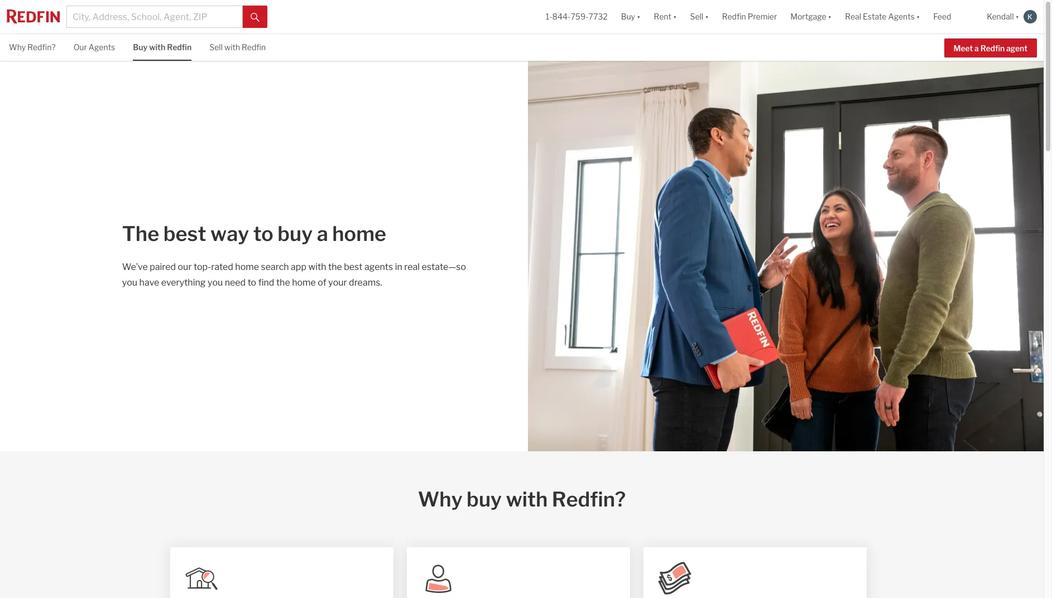 Task type: locate. For each thing, give the bounding box(es) containing it.
1 you from the left
[[122, 277, 137, 288]]

you
[[122, 277, 137, 288], [208, 277, 223, 288]]

redfin premier
[[722, 12, 777, 21]]

redfin left premier
[[722, 12, 746, 21]]

4 ▾ from the left
[[828, 12, 832, 21]]

▾ left rent
[[637, 12, 641, 21]]

mortgage ▾ button
[[791, 0, 832, 33]]

▾ right mortgage
[[828, 12, 832, 21]]

0 horizontal spatial you
[[122, 277, 137, 288]]

0 horizontal spatial best
[[163, 222, 206, 246]]

1 vertical spatial sell
[[209, 42, 223, 52]]

a up 'of'
[[317, 222, 328, 246]]

2 you from the left
[[208, 277, 223, 288]]

0 vertical spatial home
[[332, 222, 386, 246]]

redfin down city, address, school, agent, zip search box
[[167, 42, 192, 52]]

why
[[9, 42, 26, 52], [418, 487, 463, 512]]

0 vertical spatial redfin?
[[27, 42, 56, 52]]

1 horizontal spatial home
[[292, 277, 316, 288]]

1 vertical spatial the
[[276, 277, 290, 288]]

1 ▾ from the left
[[637, 12, 641, 21]]

the up your
[[328, 262, 342, 272]]

6 ▾ from the left
[[1016, 12, 1019, 21]]

0 horizontal spatial a
[[317, 222, 328, 246]]

2 vertical spatial home
[[292, 277, 316, 288]]

1 vertical spatial buy
[[133, 42, 147, 52]]

our
[[73, 42, 87, 52]]

we've paired our top-rated home search app with the best agents in real estate—so you have everything you need to find the home of your dreams.
[[122, 262, 466, 288]]

best up the our
[[163, 222, 206, 246]]

1 vertical spatial to
[[248, 277, 256, 288]]

home up agents
[[332, 222, 386, 246]]

home down the "app"
[[292, 277, 316, 288]]

the best way to buy a home
[[122, 222, 386, 246]]

0 vertical spatial buy
[[278, 222, 313, 246]]

0 horizontal spatial why
[[9, 42, 26, 52]]

agents
[[364, 262, 393, 272]]

0 horizontal spatial sell
[[209, 42, 223, 52]]

meet a redfin agent
[[954, 43, 1028, 53]]

redfin for buy with redfin
[[167, 42, 192, 52]]

agents right the estate
[[888, 12, 915, 21]]

our agents link
[[73, 34, 115, 60]]

way
[[210, 222, 249, 246]]

▾ right rent
[[673, 12, 677, 21]]

1-844-759-7732
[[546, 12, 608, 21]]

with inside we've paired our top-rated home search app with the best agents in real estate—so you have everything you need to find the home of your dreams.
[[308, 262, 326, 272]]

0 horizontal spatial redfin?
[[27, 42, 56, 52]]

the
[[122, 222, 159, 246]]

illustration of a home image
[[183, 561, 219, 597]]

a inside button
[[975, 43, 979, 53]]

buy for buy with redfin
[[133, 42, 147, 52]]

why redfin?
[[9, 42, 56, 52]]

the right the find
[[276, 277, 290, 288]]

0 horizontal spatial buy
[[278, 222, 313, 246]]

our agents
[[73, 42, 115, 52]]

to left the find
[[248, 277, 256, 288]]

agents
[[888, 12, 915, 21], [89, 42, 115, 52]]

1 horizontal spatial why
[[418, 487, 463, 512]]

rated
[[211, 262, 233, 272]]

buy down city, address, school, agent, zip search box
[[133, 42, 147, 52]]

1 horizontal spatial a
[[975, 43, 979, 53]]

redfin down submit search icon
[[242, 42, 266, 52]]

redfin?
[[27, 42, 56, 52], [552, 487, 626, 512]]

user photo image
[[1024, 10, 1037, 23]]

1 horizontal spatial buy
[[621, 12, 635, 21]]

759-
[[571, 12, 589, 21]]

▾
[[637, 12, 641, 21], [673, 12, 677, 21], [705, 12, 709, 21], [828, 12, 832, 21], [917, 12, 920, 21], [1016, 12, 1019, 21]]

0 horizontal spatial buy
[[133, 42, 147, 52]]

▾ left the user photo
[[1016, 12, 1019, 21]]

1 horizontal spatial you
[[208, 277, 223, 288]]

buy for buy ▾
[[621, 12, 635, 21]]

kendall
[[987, 12, 1014, 21]]

search
[[261, 262, 289, 272]]

sell right rent ▾
[[690, 12, 703, 21]]

0 vertical spatial why
[[9, 42, 26, 52]]

rent ▾ button
[[647, 0, 683, 33]]

0 horizontal spatial home
[[235, 262, 259, 272]]

rent
[[654, 12, 672, 21]]

paired
[[150, 262, 176, 272]]

buy
[[621, 12, 635, 21], [133, 42, 147, 52]]

1 vertical spatial redfin?
[[552, 487, 626, 512]]

sell with redfin
[[209, 42, 266, 52]]

a right meet
[[975, 43, 979, 53]]

app
[[291, 262, 306, 272]]

a
[[975, 43, 979, 53], [317, 222, 328, 246]]

2 ▾ from the left
[[673, 12, 677, 21]]

▾ for rent ▾
[[673, 12, 677, 21]]

real estate agents ▾ link
[[845, 0, 920, 33]]

sell ▾
[[690, 12, 709, 21]]

you down rated on the top of page
[[208, 277, 223, 288]]

your
[[328, 277, 347, 288]]

1 vertical spatial buy
[[467, 487, 502, 512]]

7732
[[589, 12, 608, 21]]

agents inside dropdown button
[[888, 12, 915, 21]]

0 vertical spatial buy
[[621, 12, 635, 21]]

why redfin? link
[[9, 34, 56, 60]]

sell right "buy with redfin"
[[209, 42, 223, 52]]

1 vertical spatial best
[[344, 262, 363, 272]]

0 vertical spatial the
[[328, 262, 342, 272]]

1 vertical spatial agents
[[89, 42, 115, 52]]

feed button
[[927, 0, 980, 33]]

redfin left agent
[[981, 43, 1005, 53]]

an agent with customers inside of a home image
[[528, 61, 1044, 452]]

1 horizontal spatial sell
[[690, 12, 703, 21]]

buy
[[278, 222, 313, 246], [467, 487, 502, 512]]

buy ▾ button
[[614, 0, 647, 33]]

0 vertical spatial best
[[163, 222, 206, 246]]

redfin
[[722, 12, 746, 21], [167, 42, 192, 52], [242, 42, 266, 52], [981, 43, 1005, 53]]

1 vertical spatial why
[[418, 487, 463, 512]]

kendall ▾
[[987, 12, 1019, 21]]

sell
[[690, 12, 703, 21], [209, 42, 223, 52]]

best up dreams.
[[344, 262, 363, 272]]

1 vertical spatial home
[[235, 262, 259, 272]]

sell inside dropdown button
[[690, 12, 703, 21]]

real estate agents ▾
[[845, 12, 920, 21]]

sell for sell ▾
[[690, 12, 703, 21]]

to right way
[[253, 222, 273, 246]]

redfin inside button
[[722, 12, 746, 21]]

real
[[404, 262, 420, 272]]

0 horizontal spatial the
[[276, 277, 290, 288]]

buy inside dropdown button
[[621, 12, 635, 21]]

buy ▾
[[621, 12, 641, 21]]

0 vertical spatial agents
[[888, 12, 915, 21]]

with
[[149, 42, 165, 52], [224, 42, 240, 52], [308, 262, 326, 272], [506, 487, 548, 512]]

our
[[178, 262, 192, 272]]

agents right our
[[89, 42, 115, 52]]

1 horizontal spatial the
[[328, 262, 342, 272]]

real estate agents ▾ button
[[839, 0, 927, 33]]

1 vertical spatial a
[[317, 222, 328, 246]]

home up need
[[235, 262, 259, 272]]

everything
[[161, 277, 206, 288]]

why for why redfin?
[[9, 42, 26, 52]]

redfin inside button
[[981, 43, 1005, 53]]

home
[[332, 222, 386, 246], [235, 262, 259, 272], [292, 277, 316, 288]]

buy right 7732 at top
[[621, 12, 635, 21]]

1 horizontal spatial agents
[[888, 12, 915, 21]]

▾ right rent ▾
[[705, 12, 709, 21]]

3 ▾ from the left
[[705, 12, 709, 21]]

1 horizontal spatial best
[[344, 262, 363, 272]]

the
[[328, 262, 342, 272], [276, 277, 290, 288]]

mortgage ▾
[[791, 12, 832, 21]]

estate
[[863, 12, 887, 21]]

find
[[258, 277, 274, 288]]

best
[[163, 222, 206, 246], [344, 262, 363, 272]]

0 vertical spatial sell
[[690, 12, 703, 21]]

you down we've
[[122, 277, 137, 288]]

to
[[253, 222, 273, 246], [248, 277, 256, 288]]

▾ left feed
[[917, 12, 920, 21]]

buy with redfin link
[[133, 34, 192, 60]]

0 vertical spatial a
[[975, 43, 979, 53]]



Task type: describe. For each thing, give the bounding box(es) containing it.
agent
[[1006, 43, 1028, 53]]

1-844-759-7732 link
[[546, 12, 608, 21]]

▾ for sell ▾
[[705, 12, 709, 21]]

we've
[[122, 262, 148, 272]]

5 ▾ from the left
[[917, 12, 920, 21]]

illustration of the best agents image
[[420, 561, 456, 597]]

buy with redfin
[[133, 42, 192, 52]]

▾ for buy ▾
[[637, 12, 641, 21]]

0 vertical spatial to
[[253, 222, 273, 246]]

meet a redfin agent button
[[944, 38, 1037, 57]]

mortgage
[[791, 12, 827, 21]]

illustration of a stack of cash image
[[657, 561, 693, 597]]

redfin for sell with redfin
[[242, 42, 266, 52]]

844-
[[552, 12, 571, 21]]

1 horizontal spatial redfin?
[[552, 487, 626, 512]]

rent ▾
[[654, 12, 677, 21]]

feed
[[934, 12, 951, 21]]

▾ for mortgage ▾
[[828, 12, 832, 21]]

rent ▾ button
[[654, 0, 677, 33]]

sell for sell with redfin
[[209, 42, 223, 52]]

estate—so
[[422, 262, 466, 272]]

have
[[139, 277, 159, 288]]

2 horizontal spatial home
[[332, 222, 386, 246]]

buy ▾ button
[[621, 0, 641, 33]]

▾ for kendall ▾
[[1016, 12, 1019, 21]]

sell ▾ button
[[683, 0, 715, 33]]

1-
[[546, 12, 552, 21]]

sell with redfin link
[[209, 34, 266, 60]]

best inside we've paired our top-rated home search app with the best agents in real estate—so you have everything you need to find the home of your dreams.
[[344, 262, 363, 272]]

1 horizontal spatial buy
[[467, 487, 502, 512]]

redfin for meet a redfin agent
[[981, 43, 1005, 53]]

of
[[318, 277, 326, 288]]

to inside we've paired our top-rated home search app with the best agents in real estate—so you have everything you need to find the home of your dreams.
[[248, 277, 256, 288]]

dreams.
[[349, 277, 382, 288]]

meet
[[954, 43, 973, 53]]

premier
[[748, 12, 777, 21]]

top-
[[194, 262, 211, 272]]

mortgage ▾ button
[[784, 0, 839, 33]]

City, Address, School, Agent, ZIP search field
[[66, 6, 243, 28]]

submit search image
[[251, 13, 260, 22]]

0 horizontal spatial agents
[[89, 42, 115, 52]]

sell ▾ button
[[690, 0, 709, 33]]

redfin premier button
[[715, 0, 784, 33]]

why buy with redfin?
[[418, 487, 626, 512]]

why for why buy with redfin?
[[418, 487, 463, 512]]

need
[[225, 277, 246, 288]]

in
[[395, 262, 402, 272]]

real
[[845, 12, 861, 21]]



Task type: vqa. For each thing, say whether or not it's contained in the screenshot.
You can create Saved Searches while searching for homes .
no



